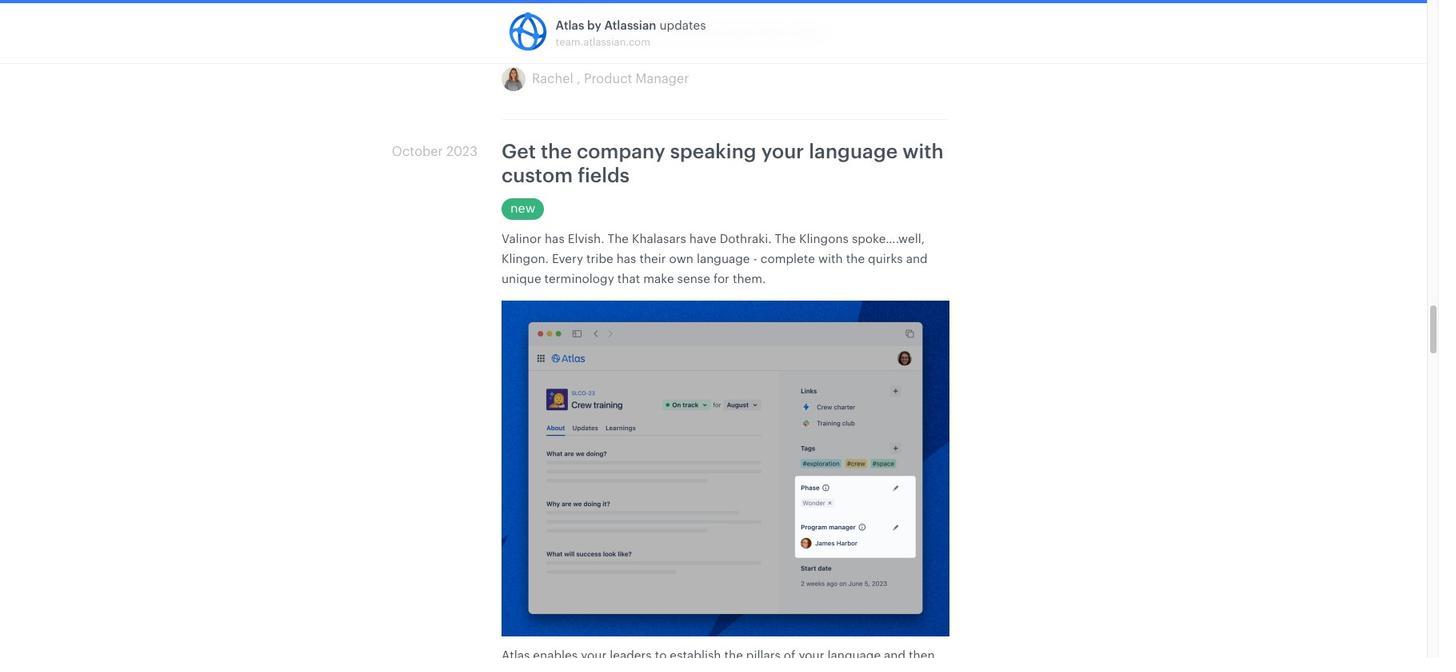 Task type: describe. For each thing, give the bounding box(es) containing it.
keeping
[[502, 26, 549, 38]]

october 2023
[[392, 145, 478, 158]]

khalasars
[[632, 234, 687, 246]]

have
[[690, 234, 717, 246]]

atlas by atlassian updates image
[[508, 12, 548, 52]]

-
[[754, 254, 758, 266]]

them.
[[733, 274, 766, 286]]

product
[[584, 73, 633, 85]]

atlas
[[556, 20, 585, 32]]

your
[[552, 26, 578, 38]]

,
[[577, 73, 581, 85]]

unique
[[502, 274, 542, 286]]

atlassian
[[605, 20, 657, 32]]

tribe
[[587, 254, 614, 266]]

spoke….well,
[[852, 234, 925, 246]]

rachel
[[532, 73, 574, 85]]

custom fields - project page.png image
[[502, 301, 950, 637]]

language
[[697, 254, 750, 266]]

own
[[670, 254, 694, 266]]

elvish.
[[568, 234, 605, 246]]

atlas by atlassian updates
[[556, 20, 706, 32]]

followers
[[581, 26, 633, 38]]

1 the from the left
[[608, 234, 629, 246]]

complete
[[761, 254, 816, 266]]

team.atlassian.com
[[556, 37, 651, 47]]

in
[[636, 26, 647, 38]]

dothraki.
[[720, 234, 772, 246]]

updates
[[660, 20, 706, 32]]

make
[[644, 274, 674, 286]]

and
[[907, 254, 928, 266]]



Task type: vqa. For each thing, say whether or not it's contained in the screenshot.
New
yes



Task type: locate. For each thing, give the bounding box(es) containing it.
every
[[552, 254, 584, 266]]

the up complete
[[775, 234, 796, 246]]

terminology
[[545, 274, 615, 286]]

the right in
[[650, 26, 669, 38]]

with
[[819, 254, 843, 266]]

loop
[[672, 26, 697, 38]]

their
[[640, 254, 666, 266]]

klingons
[[800, 234, 849, 246]]

that
[[618, 274, 640, 286]]

2 horizontal spatial has
[[701, 26, 720, 38]]

sense
[[678, 274, 711, 286]]

the inside valinor has elvish. the khalasars have dothraki. the klingons spoke….well, klingon. every tribe has their own language - complete with the quirks and unique terminology that make sense for them.
[[847, 254, 865, 266]]

0 horizontal spatial has
[[545, 234, 565, 246]]

1 vertical spatial the
[[847, 254, 865, 266]]

0 vertical spatial has
[[701, 26, 720, 38]]

rachel , product manager
[[532, 73, 690, 85]]

1 horizontal spatial the
[[847, 254, 865, 266]]

0 horizontal spatial the
[[650, 26, 669, 38]]

team.atlassian.com link
[[556, 37, 706, 47]]

1 horizontal spatial has
[[617, 254, 637, 266]]

been
[[759, 26, 788, 38]]

for
[[714, 274, 730, 286]]

the
[[650, 26, 669, 38], [847, 254, 865, 266]]

by
[[588, 20, 602, 32]]

the up tribe on the top left of the page
[[608, 234, 629, 246]]

quirks
[[868, 254, 903, 266]]

manager
[[636, 73, 690, 85]]

never
[[724, 26, 756, 38]]

valinor has elvish. the khalasars have dothraki. the klingons spoke….well, klingon. every tribe has their own language - complete with the quirks and unique terminology that make sense for them.
[[502, 234, 928, 286]]

1 vertical spatial has
[[545, 234, 565, 246]]

october
[[392, 145, 443, 158]]

the right with
[[847, 254, 865, 266]]

valinor
[[502, 234, 542, 246]]

2023
[[447, 145, 478, 158]]

new
[[511, 203, 536, 216]]

0 horizontal spatial the
[[608, 234, 629, 246]]

klingon.
[[502, 254, 549, 266]]

has up that
[[617, 254, 637, 266]]

the
[[608, 234, 629, 246], [775, 234, 796, 246]]

has up every
[[545, 234, 565, 246]]

keeping your followers in the loop has never been easier!
[[502, 26, 829, 38]]

october 2023 link
[[392, 145, 478, 158]]

2 vertical spatial has
[[617, 254, 637, 266]]

easier!
[[791, 26, 829, 38]]

0 vertical spatial the
[[650, 26, 669, 38]]

2 the from the left
[[775, 234, 796, 246]]

has
[[701, 26, 720, 38], [545, 234, 565, 246], [617, 254, 637, 266]]

has right the loop
[[701, 26, 720, 38]]

1 horizontal spatial the
[[775, 234, 796, 246]]



